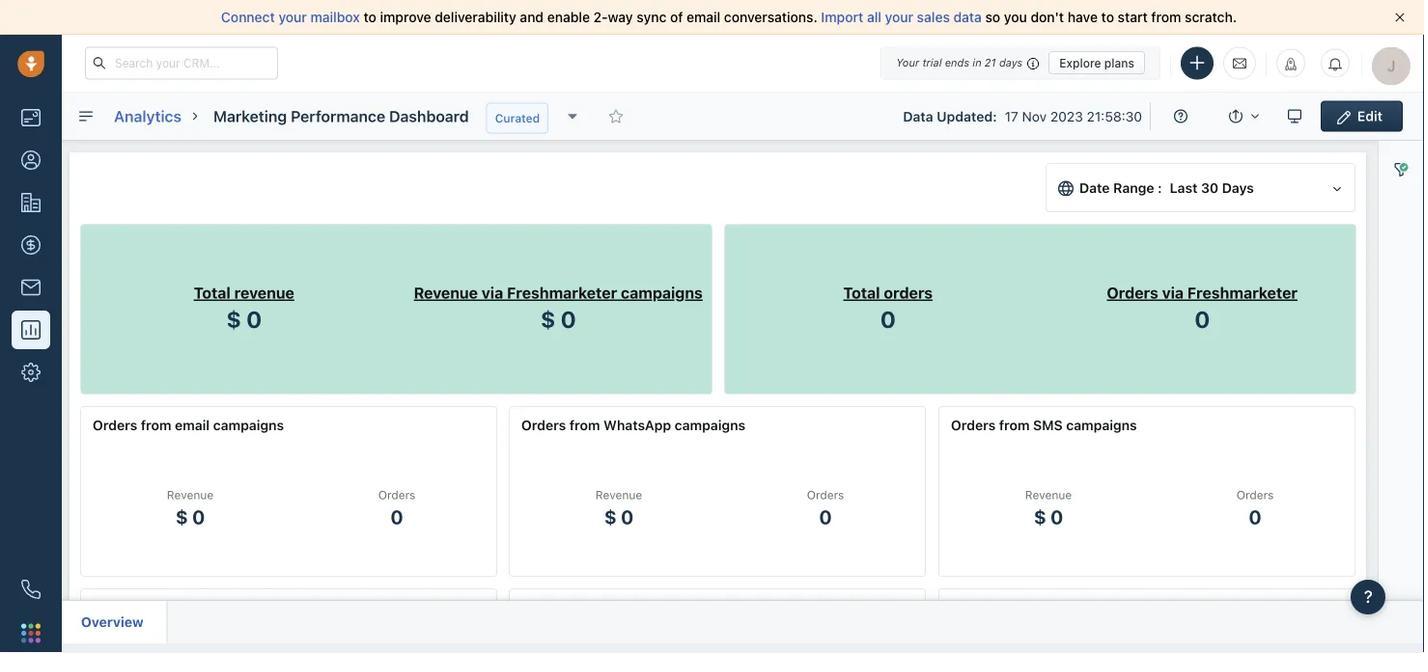 Task type: describe. For each thing, give the bounding box(es) containing it.
your trial ends in 21 days
[[896, 56, 1023, 69]]

1 to from the left
[[364, 9, 377, 25]]

start
[[1118, 9, 1148, 25]]

of
[[670, 9, 683, 25]]

improve
[[380, 9, 431, 25]]

you
[[1004, 9, 1027, 25]]

2-
[[594, 9, 608, 25]]

sales
[[917, 9, 950, 25]]

2 your from the left
[[885, 9, 914, 25]]

your
[[896, 56, 920, 69]]

email
[[687, 9, 721, 25]]

21
[[985, 56, 996, 69]]

scratch.
[[1185, 9, 1237, 25]]

in
[[973, 56, 982, 69]]

plans
[[1105, 56, 1135, 70]]

close image
[[1395, 13, 1405, 22]]

explore plans
[[1060, 56, 1135, 70]]

trial
[[923, 56, 942, 69]]

explore plans link
[[1049, 51, 1145, 74]]

ends
[[945, 56, 970, 69]]

way
[[608, 9, 633, 25]]

from
[[1152, 9, 1182, 25]]

2 to from the left
[[1101, 9, 1114, 25]]

and
[[520, 9, 544, 25]]

connect your mailbox to improve deliverability and enable 2-way sync of email conversations. import all your sales data so you don't have to start from scratch.
[[221, 9, 1237, 25]]

import all your sales data link
[[821, 9, 986, 25]]

enable
[[547, 9, 590, 25]]

don't
[[1031, 9, 1064, 25]]



Task type: locate. For each thing, give the bounding box(es) containing it.
conversations.
[[724, 9, 818, 25]]

phone image
[[21, 580, 41, 600]]

deliverability
[[435, 9, 516, 25]]

all
[[867, 9, 882, 25]]

connect your mailbox link
[[221, 9, 364, 25]]

1 horizontal spatial to
[[1101, 9, 1114, 25]]

have
[[1068, 9, 1098, 25]]

your
[[279, 9, 307, 25], [885, 9, 914, 25]]

mailbox
[[311, 9, 360, 25]]

to right mailbox
[[364, 9, 377, 25]]

1 horizontal spatial your
[[885, 9, 914, 25]]

days
[[999, 56, 1023, 69]]

to
[[364, 9, 377, 25], [1101, 9, 1114, 25]]

your left mailbox
[[279, 9, 307, 25]]

so
[[986, 9, 1001, 25]]

import
[[821, 9, 864, 25]]

0 horizontal spatial to
[[364, 9, 377, 25]]

explore
[[1060, 56, 1101, 70]]

your right 'all'
[[885, 9, 914, 25]]

sync
[[637, 9, 667, 25]]

Search your CRM... text field
[[85, 47, 278, 80]]

connect
[[221, 9, 275, 25]]

freshworks switcher image
[[21, 624, 41, 643]]

data
[[954, 9, 982, 25]]

0 horizontal spatial your
[[279, 9, 307, 25]]

email image
[[1233, 55, 1247, 71]]

phone element
[[12, 571, 50, 609]]

1 your from the left
[[279, 9, 307, 25]]

to left start
[[1101, 9, 1114, 25]]



Task type: vqa. For each thing, say whether or not it's contained in the screenshot.
the Explore plans
yes



